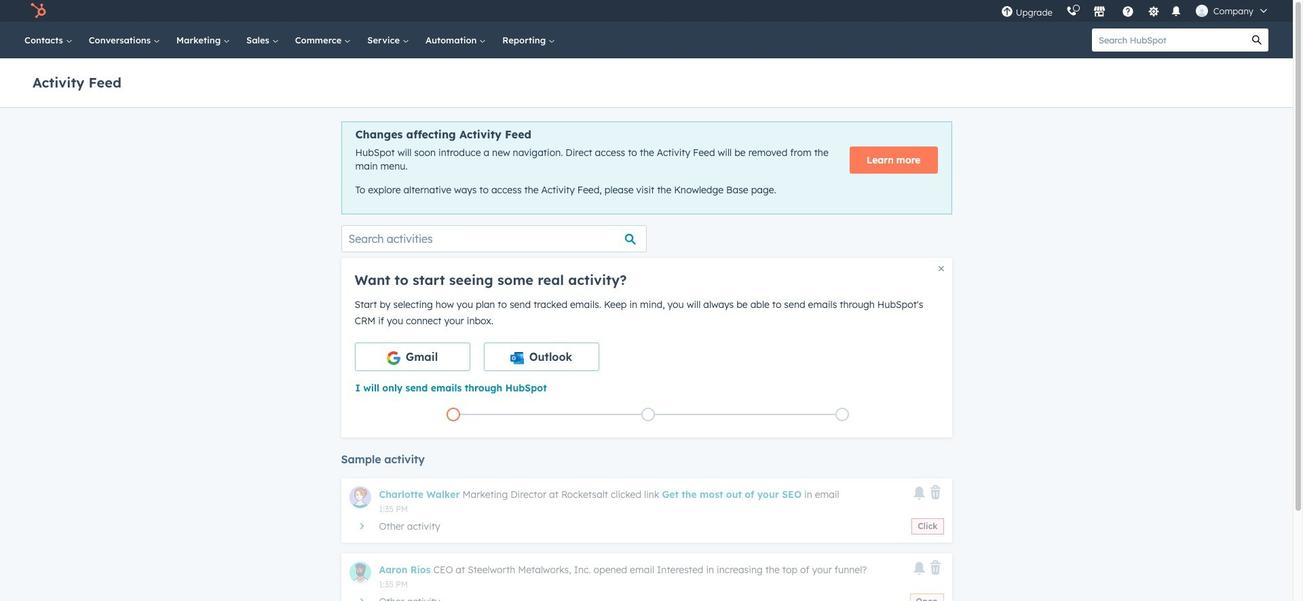 Task type: vqa. For each thing, say whether or not it's contained in the screenshot.
the right the 'General'
no



Task type: describe. For each thing, give the bounding box(es) containing it.
onboarding.steps.finalstep.title image
[[839, 412, 846, 419]]

jacob simon image
[[1196, 5, 1208, 17]]

marketplaces image
[[1093, 6, 1106, 18]]

onboarding.steps.sendtrackedemailingmail.title image
[[644, 412, 651, 419]]

close image
[[938, 266, 944, 271]]



Task type: locate. For each thing, give the bounding box(es) containing it.
Search HubSpot search field
[[1092, 29, 1245, 52]]

list
[[356, 405, 940, 424]]

Search activities search field
[[341, 225, 646, 252]]

None checkbox
[[355, 343, 470, 371], [484, 343, 599, 371], [355, 343, 470, 371], [484, 343, 599, 371]]

menu
[[994, 0, 1277, 22]]



